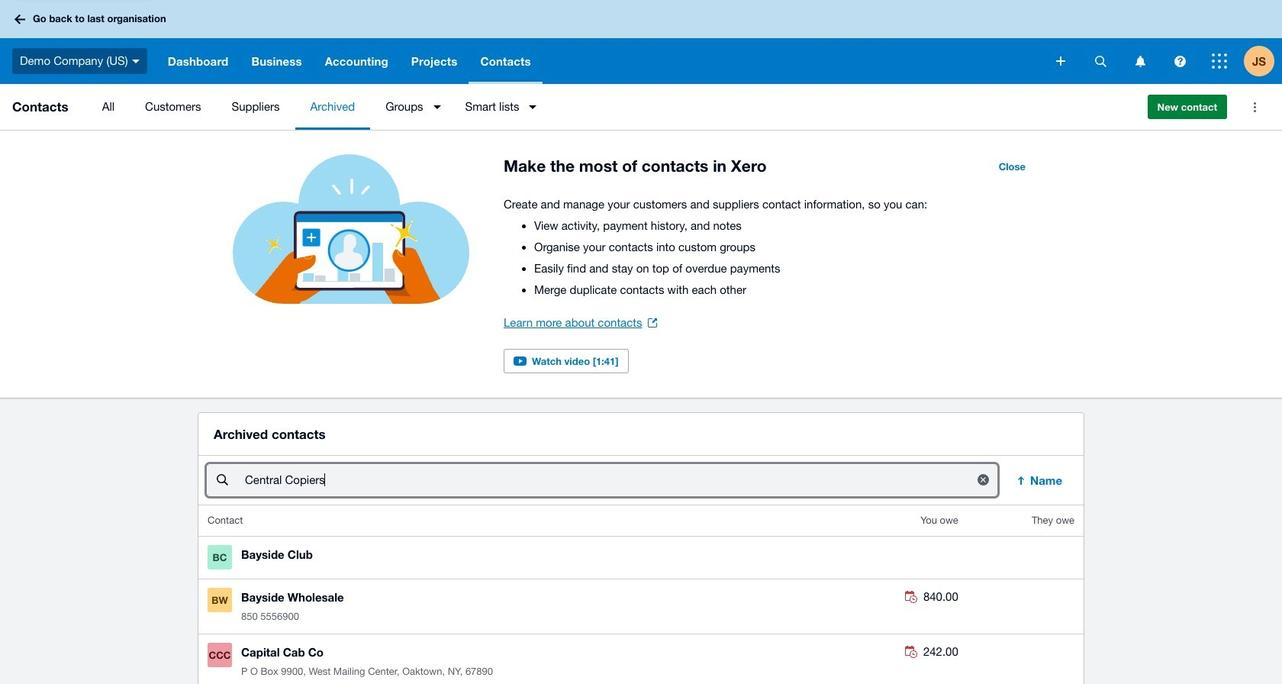 Task type: locate. For each thing, give the bounding box(es) containing it.
banner
[[0, 0, 1283, 84]]

svg image
[[15, 14, 25, 24], [1213, 53, 1228, 69], [1136, 55, 1146, 67]]

1 horizontal spatial svg image
[[1136, 55, 1146, 67]]

0 horizontal spatial svg image
[[15, 14, 25, 24]]

svg image
[[1095, 55, 1107, 67], [1175, 55, 1186, 67], [1057, 57, 1066, 66], [132, 59, 140, 63]]

menu
[[87, 84, 1136, 130]]



Task type: describe. For each thing, give the bounding box(es) containing it.
contact list table element
[[199, 506, 1084, 684]]

2 horizontal spatial svg image
[[1213, 53, 1228, 69]]

Search for a contact field
[[244, 466, 963, 495]]

actions menu image
[[1240, 92, 1271, 122]]



Task type: vqa. For each thing, say whether or not it's contained in the screenshot.
sales
no



